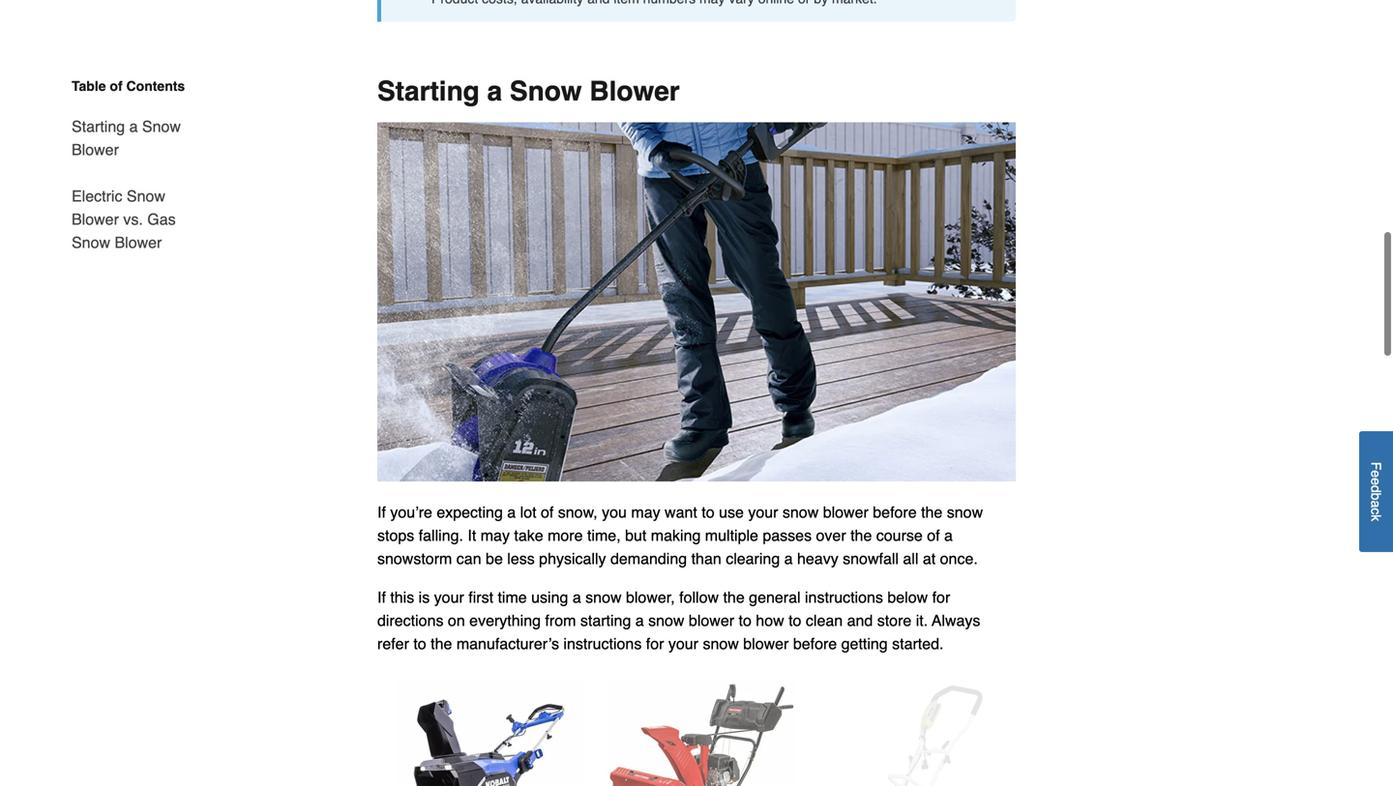 Task type: describe. For each thing, give the bounding box(es) containing it.
clearing
[[726, 550, 780, 568]]

starting a snow blower inside table of contents element
[[72, 118, 181, 159]]

at
[[923, 550, 936, 568]]

electric
[[72, 187, 122, 205]]

a blue kobalt battery powered snow blower. image
[[397, 680, 585, 787]]

vs.
[[123, 211, 143, 228]]

getting
[[842, 636, 888, 654]]

multiple
[[705, 527, 759, 545]]

it.
[[916, 612, 928, 630]]

a man snow blowing his deck. image
[[377, 123, 1016, 482]]

to right the how
[[789, 612, 802, 630]]

snowfall
[[843, 550, 899, 568]]

1 horizontal spatial starting
[[377, 76, 480, 107]]

2 e from the top
[[1369, 478, 1385, 486]]

snow up once.
[[947, 504, 984, 522]]

1 vertical spatial may
[[481, 527, 510, 545]]

once.
[[940, 550, 978, 568]]

electric snow blower vs. gas snow blower
[[72, 187, 176, 252]]

to down directions
[[414, 636, 427, 654]]

follow
[[680, 589, 719, 607]]

want
[[665, 504, 698, 522]]

f
[[1369, 462, 1385, 471]]

general
[[749, 589, 801, 607]]

snow down "follow"
[[703, 636, 739, 654]]

snow,
[[558, 504, 598, 522]]

blower inside starting a snow blower
[[72, 141, 119, 159]]

you
[[602, 504, 627, 522]]

clean
[[806, 612, 843, 630]]

your inside if you're expecting a lot of snow, you may want to use your snow blower before the snow stops falling. it may take more time, but making multiple passes over the course of a snowstorm can be less physically demanding than clearing a heavy snowfall all at once.
[[749, 504, 779, 522]]

0 horizontal spatial instructions
[[564, 636, 642, 654]]

starting
[[581, 612, 631, 630]]

and
[[847, 612, 873, 630]]

starting inside starting a snow blower
[[72, 118, 125, 136]]

below
[[888, 589, 928, 607]]

course
[[877, 527, 923, 545]]

making
[[651, 527, 701, 545]]

electric snow blower vs. gas snow blower link
[[72, 173, 201, 255]]

before inside if this is your first time using a snow blower, follow the general instructions below for directions on everything from starting a snow blower to how to clean and store it. always refer to the manufacturer's instructions for your snow blower before getting started.
[[794, 636, 837, 654]]

directions
[[377, 612, 444, 630]]

over
[[816, 527, 847, 545]]

f e e d b a c k
[[1369, 462, 1385, 522]]

snowstorm
[[377, 550, 452, 568]]

1 horizontal spatial starting a snow blower
[[377, 76, 680, 107]]

a greenworks electric snow blower. image
[[819, 680, 1007, 787]]

this
[[390, 589, 414, 607]]

store
[[878, 612, 912, 630]]

the down on
[[431, 636, 452, 654]]

be
[[486, 550, 503, 568]]

k
[[1369, 515, 1385, 522]]

d
[[1369, 486, 1385, 493]]

started.
[[893, 636, 944, 654]]

0 vertical spatial may
[[631, 504, 661, 522]]

you're
[[390, 504, 433, 522]]

all
[[903, 550, 919, 568]]

can
[[457, 550, 482, 568]]

from
[[545, 612, 576, 630]]

if this is your first time using a snow blower, follow the general instructions below for directions on everything from starting a snow blower to how to clean and store it. always refer to the manufacturer's instructions for your snow blower before getting started.
[[377, 589, 981, 654]]

1 vertical spatial blower
[[689, 612, 735, 630]]

snow inside starting a snow blower
[[142, 118, 181, 136]]

if for if this is your first time using a snow blower, follow the general instructions below for directions on everything from starting a snow blower to how to clean and store it. always refer to the manufacturer's instructions for your snow blower before getting started.
[[377, 589, 386, 607]]

2 vertical spatial of
[[927, 527, 940, 545]]



Task type: locate. For each thing, give the bounding box(es) containing it.
but
[[625, 527, 647, 545]]

1 horizontal spatial before
[[873, 504, 917, 522]]

than
[[692, 550, 722, 568]]

0 vertical spatial of
[[110, 78, 123, 94]]

2 vertical spatial your
[[669, 636, 699, 654]]

to
[[702, 504, 715, 522], [739, 612, 752, 630], [789, 612, 802, 630], [414, 636, 427, 654]]

time,
[[587, 527, 621, 545]]

the right "follow"
[[723, 589, 745, 607]]

if you're expecting a lot of snow, you may want to use your snow blower before the snow stops falling. it may take more time, but making multiple passes over the course of a snowstorm can be less physically demanding than clearing a heavy snowfall all at once.
[[377, 504, 984, 568]]

a
[[487, 76, 502, 107], [129, 118, 138, 136], [1369, 501, 1385, 508], [507, 504, 516, 522], [945, 527, 953, 545], [785, 550, 793, 568], [573, 589, 581, 607], [636, 612, 644, 630]]

1 vertical spatial before
[[794, 636, 837, 654]]

1 vertical spatial starting
[[72, 118, 125, 136]]

contents
[[126, 78, 185, 94]]

c
[[1369, 508, 1385, 515]]

0 vertical spatial instructions
[[805, 589, 884, 607]]

0 vertical spatial before
[[873, 504, 917, 522]]

blower
[[590, 76, 680, 107], [72, 141, 119, 159], [72, 211, 119, 228], [115, 234, 162, 252]]

always
[[932, 612, 981, 630]]

if up stops
[[377, 504, 386, 522]]

to left use
[[702, 504, 715, 522]]

your right use
[[749, 504, 779, 522]]

blower down "follow"
[[689, 612, 735, 630]]

1 e from the top
[[1369, 471, 1385, 478]]

of right lot
[[541, 504, 554, 522]]

before down the clean
[[794, 636, 837, 654]]

blower up over
[[823, 504, 869, 522]]

if inside if this is your first time using a snow blower, follow the general instructions below for directions on everything from starting a snow blower to how to clean and store it. always refer to the manufacturer's instructions for your snow blower before getting started.
[[377, 589, 386, 607]]

of
[[110, 78, 123, 94], [541, 504, 554, 522], [927, 527, 940, 545]]

if left the this
[[377, 589, 386, 607]]

everything
[[470, 612, 541, 630]]

falling.
[[419, 527, 464, 545]]

the up snowfall
[[851, 527, 872, 545]]

starting a snow blower link
[[72, 104, 201, 173]]

0 vertical spatial starting
[[377, 76, 480, 107]]

0 horizontal spatial your
[[434, 589, 464, 607]]

starting
[[377, 76, 480, 107], [72, 118, 125, 136]]

e up b
[[1369, 478, 1385, 486]]

on
[[448, 612, 465, 630]]

a inside button
[[1369, 501, 1385, 508]]

of right table
[[110, 78, 123, 94]]

lot
[[520, 504, 537, 522]]

may
[[631, 504, 661, 522], [481, 527, 510, 545]]

b
[[1369, 493, 1385, 501]]

your
[[749, 504, 779, 522], [434, 589, 464, 607], [669, 636, 699, 654]]

0 vertical spatial your
[[749, 504, 779, 522]]

for
[[933, 589, 951, 607], [646, 636, 664, 654]]

blower inside if you're expecting a lot of snow, you may want to use your snow blower before the snow stops falling. it may take more time, but making multiple passes over the course of a snowstorm can be less physically demanding than clearing a heavy snowfall all at once.
[[823, 504, 869, 522]]

refer
[[377, 636, 409, 654]]

2 horizontal spatial your
[[749, 504, 779, 522]]

0 vertical spatial for
[[933, 589, 951, 607]]

manufacturer's
[[457, 636, 559, 654]]

less
[[507, 550, 535, 568]]

use
[[719, 504, 744, 522]]

before inside if you're expecting a lot of snow, you may want to use your snow blower before the snow stops falling. it may take more time, but making multiple passes over the course of a snowstorm can be less physically demanding than clearing a heavy snowfall all at once.
[[873, 504, 917, 522]]

may right it
[[481, 527, 510, 545]]

instructions
[[805, 589, 884, 607], [564, 636, 642, 654]]

0 horizontal spatial may
[[481, 527, 510, 545]]

1 horizontal spatial of
[[541, 504, 554, 522]]

of up at
[[927, 527, 940, 545]]

blower down the how
[[744, 636, 789, 654]]

table
[[72, 78, 106, 94]]

snow up passes
[[783, 504, 819, 522]]

gas
[[147, 211, 176, 228]]

1 vertical spatial instructions
[[564, 636, 642, 654]]

1 if from the top
[[377, 504, 386, 522]]

passes
[[763, 527, 812, 545]]

1 horizontal spatial your
[[669, 636, 699, 654]]

more
[[548, 527, 583, 545]]

it
[[468, 527, 476, 545]]

for up the always
[[933, 589, 951, 607]]

using
[[532, 589, 569, 607]]

take
[[514, 527, 544, 545]]

stops
[[377, 527, 414, 545]]

snow down the blower,
[[649, 612, 685, 630]]

snow
[[510, 76, 582, 107], [142, 118, 181, 136], [127, 187, 165, 205], [72, 234, 110, 252]]

1 vertical spatial starting a snow blower
[[72, 118, 181, 159]]

0 vertical spatial blower
[[823, 504, 869, 522]]

may up the but
[[631, 504, 661, 522]]

the up course
[[922, 504, 943, 522]]

table of contents element
[[56, 76, 201, 255]]

how
[[756, 612, 785, 630]]

1 vertical spatial for
[[646, 636, 664, 654]]

f e e d b a c k button
[[1360, 432, 1394, 553]]

blower,
[[626, 589, 675, 607]]

0 horizontal spatial of
[[110, 78, 123, 94]]

before
[[873, 504, 917, 522], [794, 636, 837, 654]]

0 vertical spatial if
[[377, 504, 386, 522]]

1 horizontal spatial may
[[631, 504, 661, 522]]

your down "follow"
[[669, 636, 699, 654]]

to inside if you're expecting a lot of snow, you may want to use your snow blower before the snow stops falling. it may take more time, but making multiple passes over the course of a snowstorm can be less physically demanding than clearing a heavy snowfall all at once.
[[702, 504, 715, 522]]

0 horizontal spatial before
[[794, 636, 837, 654]]

2 horizontal spatial of
[[927, 527, 940, 545]]

if
[[377, 504, 386, 522], [377, 589, 386, 607]]

is
[[419, 589, 430, 607]]

1 horizontal spatial for
[[933, 589, 951, 607]]

a red craftsman gas snow blower. image
[[608, 680, 796, 787]]

expecting
[[437, 504, 503, 522]]

0 horizontal spatial for
[[646, 636, 664, 654]]

the
[[922, 504, 943, 522], [851, 527, 872, 545], [723, 589, 745, 607], [431, 636, 452, 654]]

physically
[[539, 550, 606, 568]]

table of contents
[[72, 78, 185, 94]]

a inside starting a snow blower
[[129, 118, 138, 136]]

0 horizontal spatial blower
[[689, 612, 735, 630]]

1 vertical spatial if
[[377, 589, 386, 607]]

1 vertical spatial your
[[434, 589, 464, 607]]

e
[[1369, 471, 1385, 478], [1369, 478, 1385, 486]]

heavy
[[798, 550, 839, 568]]

to left the how
[[739, 612, 752, 630]]

2 vertical spatial blower
[[744, 636, 789, 654]]

2 horizontal spatial blower
[[823, 504, 869, 522]]

blower
[[823, 504, 869, 522], [689, 612, 735, 630], [744, 636, 789, 654]]

0 horizontal spatial starting a snow blower
[[72, 118, 181, 159]]

1 horizontal spatial instructions
[[805, 589, 884, 607]]

1 vertical spatial of
[[541, 504, 554, 522]]

0 vertical spatial starting a snow blower
[[377, 76, 680, 107]]

2 if from the top
[[377, 589, 386, 607]]

0 horizontal spatial starting
[[72, 118, 125, 136]]

for down the blower,
[[646, 636, 664, 654]]

instructions down starting
[[564, 636, 642, 654]]

snow up starting
[[586, 589, 622, 607]]

if inside if you're expecting a lot of snow, you may want to use your snow blower before the snow stops falling. it may take more time, but making multiple passes over the course of a snowstorm can be less physically demanding than clearing a heavy snowfall all at once.
[[377, 504, 386, 522]]

if for if you're expecting a lot of snow, you may want to use your snow blower before the snow stops falling. it may take more time, but making multiple passes over the course of a snowstorm can be less physically demanding than clearing a heavy snowfall all at once.
[[377, 504, 386, 522]]

first
[[469, 589, 494, 607]]

e up d
[[1369, 471, 1385, 478]]

instructions up and
[[805, 589, 884, 607]]

time
[[498, 589, 527, 607]]

before up course
[[873, 504, 917, 522]]

your up on
[[434, 589, 464, 607]]

demanding
[[611, 550, 687, 568]]

starting a snow blower
[[377, 76, 680, 107], [72, 118, 181, 159]]

1 horizontal spatial blower
[[744, 636, 789, 654]]

snow
[[783, 504, 819, 522], [947, 504, 984, 522], [586, 589, 622, 607], [649, 612, 685, 630], [703, 636, 739, 654]]



Task type: vqa. For each thing, say whether or not it's contained in the screenshot.
fitness
no



